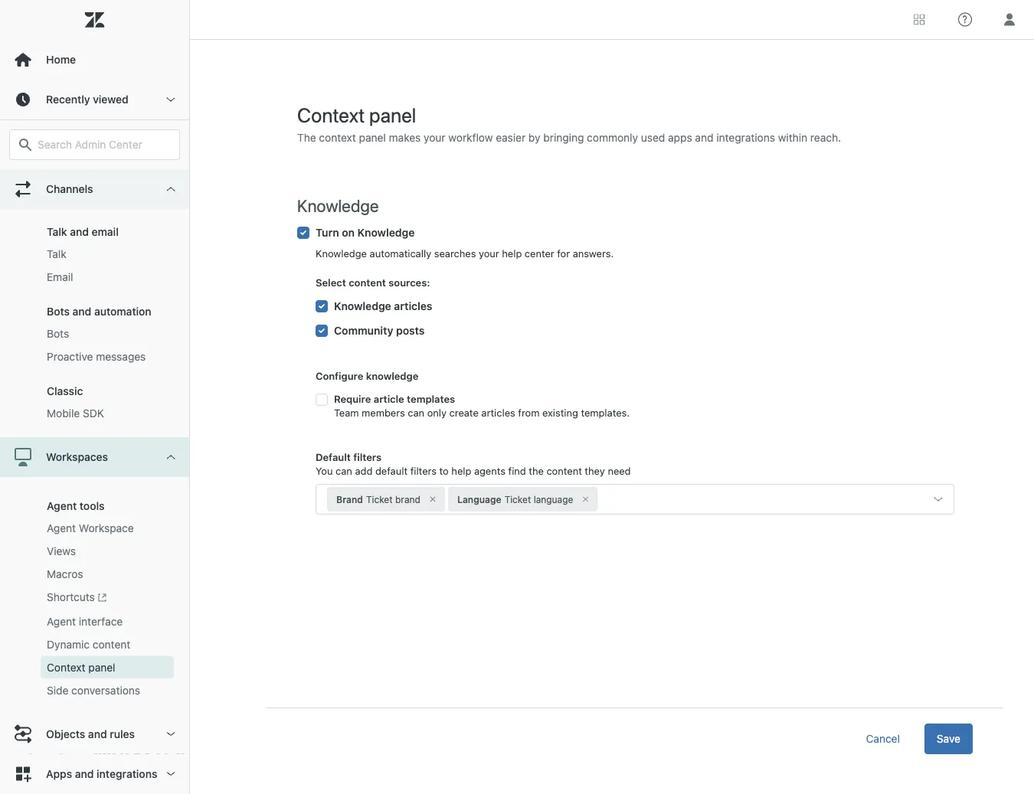 Task type: describe. For each thing, give the bounding box(es) containing it.
corp
[[57, 192, 81, 204]]

facebook pages
[[47, 169, 128, 181]]

views link
[[41, 541, 174, 564]]

mobile sdk
[[47, 408, 104, 420]]

recently viewed
[[46, 93, 129, 106]]

dynamic content element
[[47, 638, 131, 653]]

context
[[47, 662, 86, 674]]

dynamic content
[[47, 639, 131, 651]]

bots for bots
[[47, 328, 69, 341]]

side conversations link
[[41, 680, 174, 703]]

shortcuts element
[[47, 591, 107, 607]]

tree inside primary element
[[0, 38, 189, 795]]

home button
[[0, 40, 189, 80]]

side
[[47, 685, 69, 697]]

macros
[[47, 569, 83, 581]]

mobile sdk element
[[47, 407, 104, 422]]

workspaces button
[[0, 438, 189, 478]]

agent tools
[[47, 501, 105, 513]]

talk for talk and email
[[47, 226, 67, 239]]

talk element
[[47, 247, 66, 263]]

x corp accounts link
[[41, 187, 174, 210]]

views
[[47, 546, 76, 558]]

email element
[[47, 270, 73, 286]]

content
[[93, 639, 131, 651]]

automation
[[94, 306, 152, 319]]

bots element
[[47, 327, 69, 342]]

bots and automation element
[[47, 306, 152, 319]]

primary element
[[0, 0, 190, 795]]

apps and integrations
[[46, 768, 157, 781]]

proactive
[[47, 351, 93, 364]]

macros link
[[41, 564, 174, 587]]

views element
[[47, 545, 76, 560]]

workspaces group
[[0, 478, 189, 715]]

proactive messages
[[47, 351, 146, 364]]

agent tools element
[[47, 501, 105, 513]]

agent workspace element
[[47, 522, 134, 537]]

accounts
[[84, 192, 129, 204]]

channels
[[46, 183, 93, 195]]

home
[[46, 53, 76, 66]]

x corp accounts
[[47, 192, 129, 204]]

agent workspace
[[47, 523, 134, 535]]

channels group
[[0, 78, 189, 438]]

panel
[[88, 662, 115, 674]]

bots and automation
[[47, 306, 152, 319]]

email link
[[41, 266, 174, 289]]

email
[[47, 271, 73, 284]]

workspaces
[[46, 451, 108, 464]]

agent interface
[[47, 616, 123, 628]]

tools
[[80, 501, 105, 513]]

objects and rules button
[[0, 715, 189, 755]]

recently
[[46, 93, 90, 106]]

facebook
[[47, 169, 95, 181]]

agent for agent workspace
[[47, 523, 76, 535]]

and for bots
[[73, 306, 91, 319]]

agent interface element
[[47, 615, 123, 630]]

talk for talk
[[47, 248, 66, 261]]

channels button
[[0, 169, 189, 209]]

integrations
[[97, 768, 157, 781]]

classic element
[[47, 386, 83, 398]]

tree item containing workspaces
[[0, 438, 189, 715]]

help image
[[959, 13, 973, 26]]

workspace
[[79, 523, 134, 535]]



Task type: vqa. For each thing, say whether or not it's contained in the screenshot.
the "and" inside the apps and integrations DROPDOWN BUTTON
no



Task type: locate. For each thing, give the bounding box(es) containing it.
and left "rules"
[[88, 728, 107, 741]]

1 tree item from the top
[[0, 38, 189, 438]]

x corp accounts element
[[47, 190, 129, 206]]

1 agent from the top
[[47, 501, 77, 513]]

objects
[[46, 728, 85, 741]]

1 vertical spatial talk
[[47, 248, 66, 261]]

None search field
[[2, 130, 188, 160]]

bots link
[[41, 323, 174, 346]]

talk and email element
[[47, 226, 119, 239]]

side conversations
[[47, 685, 140, 697]]

tree containing facebook pages
[[0, 38, 189, 795]]

1 vertical spatial agent
[[47, 523, 76, 535]]

none search field inside primary element
[[2, 130, 188, 160]]

bots
[[47, 306, 70, 319], [47, 328, 69, 341]]

shortcuts
[[47, 592, 95, 604]]

3 agent from the top
[[47, 616, 76, 628]]

agent up views
[[47, 523, 76, 535]]

and right apps
[[75, 768, 94, 781]]

and
[[70, 226, 89, 239], [73, 306, 91, 319], [88, 728, 107, 741], [75, 768, 94, 781]]

x
[[47, 192, 54, 204]]

agent for agent interface
[[47, 616, 76, 628]]

apps
[[46, 768, 72, 781]]

messages
[[96, 351, 146, 364]]

tree item containing facebook pages
[[0, 38, 189, 438]]

talk link
[[41, 243, 174, 266]]

bots up proactive
[[47, 328, 69, 341]]

conversations
[[71, 685, 140, 697]]

agent
[[47, 501, 77, 513], [47, 523, 76, 535], [47, 616, 76, 628]]

interface
[[79, 616, 123, 628]]

1 vertical spatial bots
[[47, 328, 69, 341]]

user menu image
[[1000, 10, 1020, 30]]

agent for agent tools
[[47, 501, 77, 513]]

Search Admin Center field
[[38, 138, 170, 152]]

agent left "tools"
[[47, 501, 77, 513]]

bots for bots and automation
[[47, 306, 70, 319]]

and for talk
[[70, 226, 89, 239]]

agent workspace link
[[41, 518, 174, 541]]

zendesk products image
[[914, 14, 925, 25]]

2 agent from the top
[[47, 523, 76, 535]]

rules
[[110, 728, 135, 741]]

0 vertical spatial talk
[[47, 226, 67, 239]]

macros element
[[47, 568, 83, 583]]

1 bots from the top
[[47, 306, 70, 319]]

classic
[[47, 386, 83, 398]]

and for objects
[[88, 728, 107, 741]]

context panel element
[[47, 661, 115, 676]]

2 talk from the top
[[47, 248, 66, 261]]

tree
[[0, 38, 189, 795]]

recently viewed button
[[0, 80, 189, 120]]

agent interface link
[[41, 611, 174, 634]]

and left email
[[70, 226, 89, 239]]

tree item
[[0, 38, 189, 438], [0, 438, 189, 715]]

2 vertical spatial agent
[[47, 616, 76, 628]]

email
[[92, 226, 119, 239]]

pages
[[98, 169, 128, 181]]

objects and rules
[[46, 728, 135, 741]]

dynamic content link
[[41, 634, 174, 657]]

and for apps
[[75, 768, 94, 781]]

context panel
[[47, 662, 115, 674]]

talk up talk element
[[47, 226, 67, 239]]

side conversations element
[[47, 684, 140, 699]]

talk up email on the top left
[[47, 248, 66, 261]]

0 vertical spatial bots
[[47, 306, 70, 319]]

viewed
[[93, 93, 129, 106]]

talk inside the talk link
[[47, 248, 66, 261]]

agent up 'dynamic'
[[47, 616, 76, 628]]

dynamic
[[47, 639, 90, 651]]

proactive messages element
[[47, 350, 146, 365]]

and up bots link
[[73, 306, 91, 319]]

mobile sdk link
[[41, 403, 174, 426]]

sdk
[[83, 408, 104, 420]]

context panel link
[[41, 657, 174, 680]]

talk and email
[[47, 226, 119, 239]]

facebook pages element
[[47, 167, 128, 183]]

facebook pages link
[[41, 164, 174, 187]]

1 talk from the top
[[47, 226, 67, 239]]

bots up bots element
[[47, 306, 70, 319]]

apps and integrations button
[[0, 755, 189, 795]]

2 tree item from the top
[[0, 438, 189, 715]]

2 bots from the top
[[47, 328, 69, 341]]

mobile
[[47, 408, 80, 420]]

talk
[[47, 226, 67, 239], [47, 248, 66, 261]]

0 vertical spatial agent
[[47, 501, 77, 513]]

shortcuts link
[[41, 587, 174, 611]]

proactive messages link
[[41, 346, 174, 369]]



